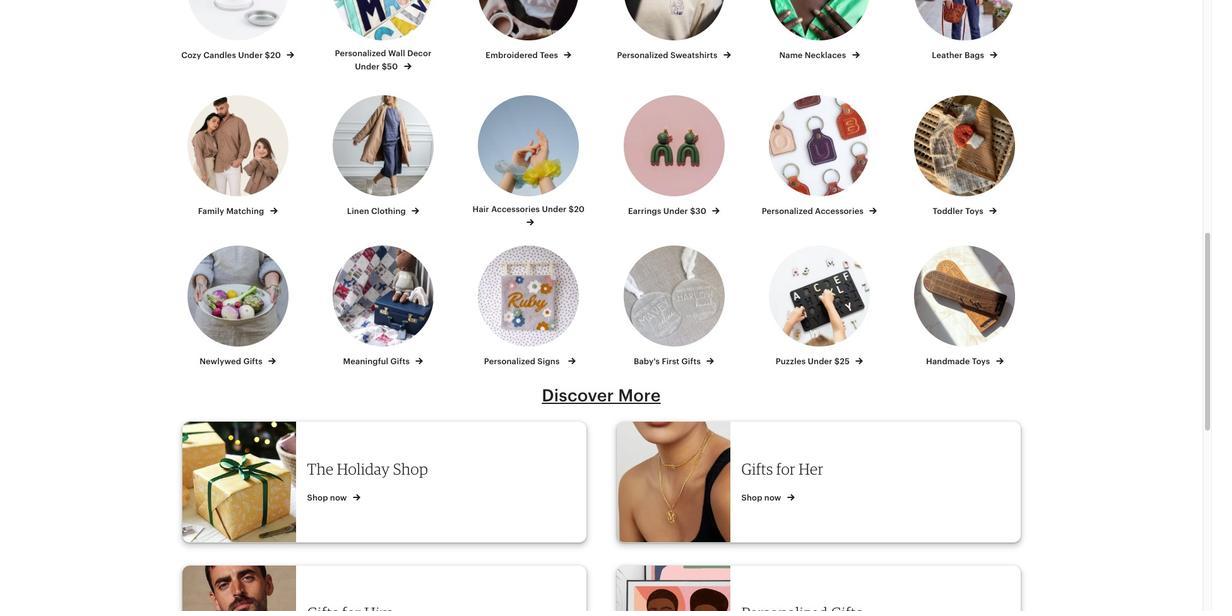 Task type: locate. For each thing, give the bounding box(es) containing it.
$30
[[690, 206, 707, 216]]

name
[[779, 50, 803, 60]]

1 horizontal spatial $20
[[569, 204, 585, 214]]

tees
[[540, 50, 558, 60]]

personalized
[[335, 48, 386, 58], [617, 50, 668, 60], [762, 206, 813, 216], [484, 357, 535, 366]]

shop for gifts for her
[[741, 493, 762, 503]]

1 vertical spatial toys
[[972, 357, 990, 366]]

personalized accessories
[[762, 206, 866, 216]]

shop
[[393, 460, 428, 479], [307, 493, 328, 503], [741, 493, 762, 503]]

family
[[198, 206, 224, 216]]

0 vertical spatial toys
[[965, 206, 983, 216]]

0 vertical spatial $20
[[265, 50, 281, 60]]

$50
[[382, 62, 398, 71]]

discover
[[542, 386, 614, 406]]

gifts
[[243, 357, 263, 366], [391, 357, 410, 366], [682, 357, 701, 366], [741, 460, 773, 479]]

handmade toys
[[926, 357, 992, 366]]

1 vertical spatial $20
[[569, 204, 585, 214]]

gifts for her
[[741, 460, 823, 479]]

candles
[[203, 50, 236, 60]]

2 shop now from the left
[[741, 493, 783, 503]]

accessories
[[491, 204, 540, 214], [815, 206, 864, 216]]

shop right holiday
[[393, 460, 428, 479]]

1 shop now from the left
[[307, 493, 349, 503]]

hair
[[473, 204, 489, 214]]

now for for
[[764, 493, 781, 503]]

toys right handmade
[[972, 357, 990, 366]]

personalized for personalized accessories
[[762, 206, 813, 216]]

personalized inside personalized wall decor under $50
[[335, 48, 386, 58]]

2 now from the left
[[764, 493, 781, 503]]

0 horizontal spatial accessories
[[491, 204, 540, 214]]

newlywed gifts link
[[176, 246, 299, 368]]

newlywed
[[200, 357, 241, 366]]

baby's
[[634, 357, 660, 366]]

shop now down the the
[[307, 493, 349, 503]]

0 horizontal spatial shop now
[[307, 493, 349, 503]]

shop down gifts for her
[[741, 493, 762, 503]]

signs
[[537, 357, 560, 366]]

discover more link
[[542, 386, 661, 406]]

personalized for personalized signs
[[484, 357, 535, 366]]

0 horizontal spatial $20
[[265, 50, 281, 60]]

leather bags
[[932, 50, 986, 60]]

leather bags link
[[903, 0, 1026, 61]]

shop now for the
[[307, 493, 349, 503]]

meaningful
[[343, 357, 388, 366]]

now down the the
[[330, 493, 347, 503]]

shop for the holiday shop
[[307, 493, 328, 503]]

toddler toys
[[933, 206, 986, 216]]

meaningful gifts link
[[322, 246, 445, 368]]

shop now
[[307, 493, 349, 503], [741, 493, 783, 503]]

accessories inside hair accessories under $20 link
[[491, 204, 540, 214]]

earrings under $30 link
[[613, 95, 735, 217]]

personalized sweatshirts
[[617, 50, 720, 60]]

baby's first gifts
[[634, 357, 703, 366]]

personalized wall decor under $50 link
[[322, 0, 445, 73]]

family matching link
[[176, 95, 299, 217]]

gifts right newlywed
[[243, 357, 263, 366]]

personalized signs
[[484, 357, 562, 366]]

puzzles under $25
[[776, 357, 852, 366]]

now
[[330, 493, 347, 503], [764, 493, 781, 503]]

2 horizontal spatial shop
[[741, 493, 762, 503]]

accessories inside personalized accessories link
[[815, 206, 864, 216]]

shop down the the
[[307, 493, 328, 503]]

toys right the toddler
[[965, 206, 983, 216]]

0 horizontal spatial shop
[[307, 493, 328, 503]]

necklaces
[[805, 50, 846, 60]]

name necklaces link
[[758, 0, 881, 61]]

now down gifts for her
[[764, 493, 781, 503]]

1 horizontal spatial accessories
[[815, 206, 864, 216]]

earrings under $30
[[628, 206, 709, 216]]

family matching
[[198, 206, 266, 216]]

toys
[[965, 206, 983, 216], [972, 357, 990, 366]]

1 horizontal spatial shop
[[393, 460, 428, 479]]

$20
[[265, 50, 281, 60], [569, 204, 585, 214]]

more
[[618, 386, 661, 406]]

$20 for cozy candles under $20
[[265, 50, 281, 60]]

1 horizontal spatial now
[[764, 493, 781, 503]]

hair accessories under $20
[[473, 204, 585, 214]]

1 now from the left
[[330, 493, 347, 503]]

1 horizontal spatial shop now
[[741, 493, 783, 503]]

handmade toys link
[[903, 246, 1026, 368]]

meaningful gifts
[[343, 357, 412, 366]]

0 horizontal spatial now
[[330, 493, 347, 503]]

under
[[238, 50, 263, 60], [355, 62, 380, 71], [542, 204, 567, 214], [663, 206, 688, 216], [808, 357, 832, 366]]

shop now down gifts for her
[[741, 493, 783, 503]]



Task type: describe. For each thing, give the bounding box(es) containing it.
accessories for hair
[[491, 204, 540, 214]]

linen
[[347, 206, 369, 216]]

newlywed gifts
[[200, 357, 265, 366]]

baby's first gifts link
[[613, 246, 735, 368]]

cozy candles under $20 link
[[176, 0, 299, 61]]

for
[[776, 460, 795, 479]]

puzzles
[[776, 357, 806, 366]]

toys for toddler
[[965, 206, 983, 216]]

clothing
[[371, 206, 406, 216]]

matching
[[226, 206, 264, 216]]

first
[[662, 357, 679, 366]]

wall
[[388, 48, 405, 58]]

decor
[[407, 48, 431, 58]]

cozy
[[181, 50, 201, 60]]

gifts inside "link"
[[243, 357, 263, 366]]

personalized for personalized sweatshirts
[[617, 50, 668, 60]]

gifts right meaningful
[[391, 357, 410, 366]]

embroidered
[[486, 50, 538, 60]]

embroidered tees
[[486, 50, 560, 60]]

holiday
[[337, 460, 390, 479]]

$25
[[834, 357, 850, 366]]

toddler
[[933, 206, 963, 216]]

embroidered tees link
[[467, 0, 590, 61]]

name necklaces
[[779, 50, 848, 60]]

puzzles under $25 link
[[758, 246, 881, 368]]

gifts left for
[[741, 460, 773, 479]]

linen clothing
[[347, 206, 408, 216]]

under inside personalized wall decor under $50
[[355, 62, 380, 71]]

accessories for personalized
[[815, 206, 864, 216]]

leather
[[932, 50, 963, 60]]

cozy candles under $20
[[181, 50, 283, 60]]

personalized signs link
[[467, 246, 590, 368]]

hair accessories under $20 link
[[467, 95, 590, 229]]

toys for handmade
[[972, 357, 990, 366]]

discover more
[[542, 386, 661, 406]]

$20 for hair accessories under $20
[[569, 204, 585, 214]]

personalized sweatshirts link
[[613, 0, 735, 61]]

shop now for gifts
[[741, 493, 783, 503]]

toddler toys link
[[903, 95, 1026, 217]]

earrings
[[628, 206, 661, 216]]

her
[[799, 460, 823, 479]]

linen clothing link
[[322, 95, 445, 217]]

gifts right first
[[682, 357, 701, 366]]

the holiday shop
[[307, 460, 428, 479]]

personalized for personalized wall decor under $50
[[335, 48, 386, 58]]

personalized wall decor under $50
[[335, 48, 431, 71]]

personalized accessories link
[[758, 95, 881, 217]]

the
[[307, 460, 334, 479]]

bags
[[965, 50, 984, 60]]

handmade
[[926, 357, 970, 366]]

sweatshirts
[[670, 50, 717, 60]]

now for holiday
[[330, 493, 347, 503]]



Task type: vqa. For each thing, say whether or not it's contained in the screenshot.
shop now corresponding to Gifts
yes



